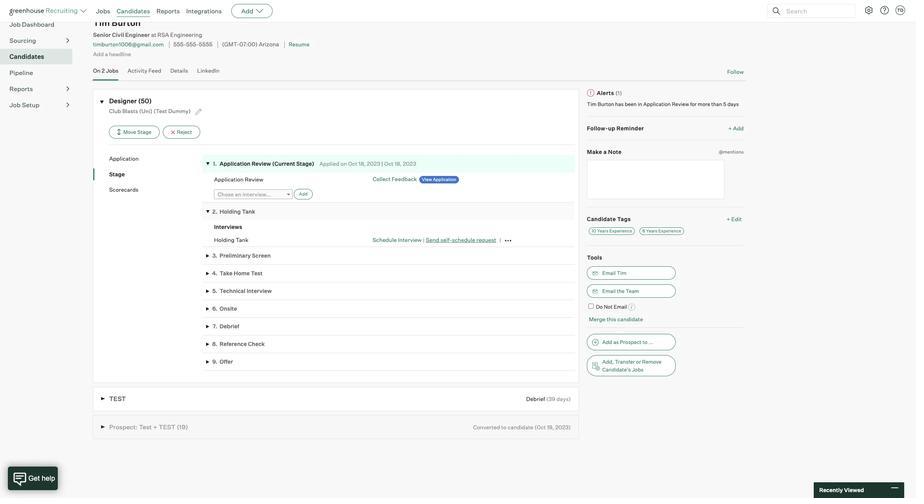 Task type: vqa. For each thing, say whether or not it's contained in the screenshot.
Back
no



Task type: describe. For each thing, give the bounding box(es) containing it.
at
[[151, 32, 156, 39]]

team
[[626, 288, 639, 295]]

application inside application link
[[109, 155, 139, 162]]

linkedin
[[197, 67, 220, 74]]

burton for tim burton has been in application review for more than 5 days
[[598, 101, 614, 107]]

technical
[[220, 288, 246, 295]]

headline
[[109, 51, 131, 57]]

take
[[220, 270, 233, 277]]

days
[[728, 101, 739, 107]]

club blasts (uni) (test dummy)
[[109, 108, 192, 115]]

tim burton has been in application review for more than 5 days
[[587, 101, 739, 107]]

0 horizontal spatial candidates
[[9, 53, 44, 61]]

candidate for this
[[618, 316, 643, 323]]

than
[[712, 101, 722, 107]]

self-
[[441, 237, 452, 244]]

0 vertical spatial test
[[251, 270, 263, 277]]

details
[[170, 67, 188, 74]]

prospect:
[[109, 424, 138, 431]]

(uni)
[[139, 108, 152, 115]]

2.
[[212, 208, 217, 215]]

email for email the team
[[603, 288, 616, 295]]

feedback
[[392, 176, 417, 183]]

0 vertical spatial tank
[[242, 208, 255, 215]]

+ for + edit
[[727, 216, 730, 223]]

collect feedback
[[373, 176, 417, 183]]

td
[[897, 7, 904, 13]]

alerts (1)
[[597, 90, 622, 96]]

6.
[[212, 306, 218, 313]]

pipeline
[[9, 69, 33, 77]]

stage inside button
[[137, 129, 151, 135]]

(39
[[546, 396, 555, 403]]

add down days
[[733, 125, 744, 132]]

1 horizontal spatial reports link
[[156, 7, 180, 15]]

years for 8
[[646, 229, 658, 234]]

up
[[608, 125, 615, 132]]

designer
[[109, 97, 137, 105]]

dashboard
[[22, 21, 54, 28]]

profile
[[729, 17, 746, 24]]

stage inside "link"
[[109, 171, 125, 178]]

schedule
[[373, 237, 397, 244]]

home
[[234, 270, 250, 277]]

merge this candidate link
[[589, 316, 643, 323]]

1 vertical spatial jobs
[[106, 67, 119, 74]]

2 vertical spatial review
[[245, 176, 263, 183]]

add link
[[294, 189, 313, 200]]

(test
[[154, 108, 167, 115]]

in
[[638, 101, 642, 107]]

application link
[[109, 155, 202, 163]]

+ for + add
[[729, 125, 732, 132]]

schedule interview link
[[373, 237, 422, 244]]

do not email
[[596, 304, 627, 310]]

onsite
[[220, 306, 237, 313]]

tools
[[587, 255, 603, 261]]

schedule interview | send self-schedule request
[[373, 237, 496, 244]]

8. reference check
[[212, 341, 265, 348]]

8
[[643, 229, 645, 234]]

10 years experience
[[592, 229, 632, 234]]

1 vertical spatial edit
[[732, 216, 742, 223]]

9.
[[212, 359, 217, 366]]

0 vertical spatial holding
[[220, 208, 241, 215]]

offer
[[220, 359, 233, 366]]

tim inside email tim button
[[617, 270, 627, 276]]

years for 10
[[597, 229, 609, 234]]

resume link
[[289, 41, 310, 48]]

1 horizontal spatial test
[[159, 424, 176, 431]]

for
[[690, 101, 697, 107]]

0 vertical spatial review
[[672, 101, 689, 107]]

engineering
[[170, 32, 202, 39]]

0 horizontal spatial 18,
[[359, 160, 366, 167]]

3. preliminary screen
[[212, 253, 271, 259]]

0 vertical spatial candidates link
[[117, 7, 150, 15]]

2 555- from the left
[[186, 41, 199, 48]]

1 vertical spatial test
[[139, 424, 152, 431]]

0 horizontal spatial candidates link
[[9, 52, 69, 61]]

(gmt-07:00) arizona
[[222, 41, 279, 48]]

10
[[592, 229, 596, 234]]

greenhouse recruiting image
[[9, 6, 80, 16]]

jobs inside add, transfer or remove candidate's jobs
[[632, 367, 644, 373]]

on
[[93, 67, 100, 74]]

note
[[608, 149, 622, 155]]

as
[[614, 339, 619, 346]]

add a headline
[[93, 51, 131, 57]]

application up chose
[[214, 176, 244, 183]]

1 vertical spatial to
[[501, 424, 507, 431]]

application right "in"
[[644, 101, 671, 107]]

candidate's
[[603, 367, 631, 373]]

6. onsite
[[212, 306, 237, 313]]

1 2023 from the left
[[367, 160, 380, 167]]

add for add a headline
[[93, 51, 104, 57]]

follow-
[[587, 125, 608, 132]]

setup
[[22, 101, 39, 109]]

alerts
[[597, 90, 614, 96]]

tags
[[617, 216, 631, 223]]

tim burton senior civil engineer at rsa engineering
[[93, 17, 202, 39]]

5. technical interview
[[212, 288, 272, 295]]

schedule
[[452, 237, 475, 244]]

1 vertical spatial tank
[[236, 237, 248, 244]]

prospect: test + test (19)
[[109, 424, 188, 431]]

2 2023 from the left
[[403, 160, 416, 167]]

1 vertical spatial |
[[423, 237, 425, 244]]

(50)
[[138, 97, 152, 105]]

screen
[[252, 253, 271, 259]]

555-555-5555
[[173, 41, 213, 48]]

4.
[[212, 270, 218, 277]]

8.
[[212, 341, 218, 348]]

5555
[[199, 41, 213, 48]]

td button
[[896, 6, 905, 15]]

0 horizontal spatial reports
[[9, 85, 33, 93]]

move stage
[[123, 129, 151, 135]]

collect feedback link
[[373, 176, 417, 183]]

make
[[587, 149, 602, 155]]

converted
[[473, 424, 500, 431]]

3.
[[212, 253, 217, 259]]



Task type: locate. For each thing, give the bounding box(es) containing it.
2 years from the left
[[646, 229, 658, 234]]

0 vertical spatial job
[[9, 21, 21, 28]]

1 oct from the left
[[348, 160, 357, 167]]

0 horizontal spatial experience
[[610, 229, 632, 234]]

feed
[[149, 67, 161, 74]]

tank up 3. preliminary screen
[[236, 237, 248, 244]]

candidate for to
[[508, 424, 533, 431]]

2 vertical spatial tim
[[617, 270, 627, 276]]

application inside view application link
[[433, 177, 456, 183]]

18, right on at top left
[[359, 160, 366, 167]]

email the team button
[[587, 285, 676, 298]]

add down stage)
[[299, 192, 308, 197]]

1 vertical spatial review
[[252, 160, 271, 167]]

1 horizontal spatial interview
[[398, 237, 422, 244]]

application down move
[[109, 155, 139, 162]]

tim down jobs link
[[93, 17, 110, 28]]

this
[[607, 316, 616, 323]]

1 vertical spatial reports
[[9, 85, 33, 93]]

(current
[[272, 160, 295, 167]]

a left headline
[[105, 51, 108, 57]]

1 horizontal spatial oct
[[384, 160, 394, 167]]

recently
[[820, 488, 843, 494]]

job
[[9, 21, 21, 28], [9, 101, 21, 109]]

candidate tags
[[587, 216, 631, 223]]

job left "setup"
[[9, 101, 21, 109]]

1 vertical spatial test
[[159, 424, 176, 431]]

blasts
[[122, 108, 138, 115]]

1 horizontal spatial candidate
[[618, 316, 643, 323]]

1 vertical spatial debrief
[[526, 396, 545, 403]]

review left (current
[[252, 160, 271, 167]]

email left the the on the bottom right
[[603, 288, 616, 295]]

email for email tim
[[603, 270, 616, 276]]

view application link
[[419, 176, 459, 184]]

5.
[[212, 288, 217, 295]]

viewed
[[844, 488, 864, 494]]

0 horizontal spatial test
[[139, 424, 152, 431]]

email inside button
[[603, 270, 616, 276]]

oct up collect feedback
[[384, 160, 394, 167]]

0 horizontal spatial test
[[109, 395, 126, 403]]

experience for 10 years experience
[[610, 229, 632, 234]]

1 experience from the left
[[610, 229, 632, 234]]

candidate
[[587, 216, 616, 223]]

years right 8
[[646, 229, 658, 234]]

0 horizontal spatial 2023
[[367, 160, 380, 167]]

or
[[636, 359, 641, 365]]

2 experience from the left
[[659, 229, 681, 234]]

0 horizontal spatial burton
[[112, 17, 141, 28]]

edit profile link
[[718, 17, 746, 24]]

job up sourcing
[[9, 21, 21, 28]]

1 horizontal spatial 18,
[[395, 160, 402, 167]]

1 job from the top
[[9, 21, 21, 28]]

1 vertical spatial candidates link
[[9, 52, 69, 61]]

civil
[[112, 32, 124, 39]]

holding down interviews
[[214, 237, 235, 244]]

club
[[109, 108, 121, 115]]

@mentions link
[[719, 148, 744, 156]]

follow link
[[727, 68, 744, 76]]

0 horizontal spatial years
[[597, 229, 609, 234]]

0 horizontal spatial tim
[[93, 17, 110, 28]]

2023 up feedback
[[403, 160, 416, 167]]

0 vertical spatial interview
[[398, 237, 422, 244]]

2 vertical spatial jobs
[[632, 367, 644, 373]]

prospect
[[620, 339, 642, 346]]

reports link up rsa
[[156, 7, 180, 15]]

add for add as prospect to ...
[[603, 339, 612, 346]]

0 horizontal spatial oct
[[348, 160, 357, 167]]

candidates link up tim burton senior civil engineer at rsa engineering
[[117, 7, 150, 15]]

1.
[[213, 160, 217, 167]]

years inside '10 years experience' link
[[597, 229, 609, 234]]

interview...
[[243, 191, 271, 198]]

1 vertical spatial email
[[603, 288, 616, 295]]

been
[[625, 101, 637, 107]]

0 vertical spatial tim
[[93, 17, 110, 28]]

debrief left (39 at the right of the page
[[526, 396, 545, 403]]

review
[[672, 101, 689, 107], [252, 160, 271, 167], [245, 176, 263, 183]]

2 horizontal spatial tim
[[617, 270, 627, 276]]

move
[[123, 129, 136, 135]]

holding right 2.
[[220, 208, 241, 215]]

Do Not Email checkbox
[[589, 304, 594, 309]]

stage right move
[[137, 129, 151, 135]]

rsa
[[158, 32, 169, 39]]

job for job setup
[[9, 101, 21, 109]]

review left 'for'
[[672, 101, 689, 107]]

to inside button
[[643, 339, 648, 346]]

1 horizontal spatial a
[[604, 149, 607, 155]]

scorecards
[[109, 187, 139, 193]]

request
[[477, 237, 496, 244]]

holding tank
[[214, 237, 248, 244]]

reports up rsa
[[156, 7, 180, 15]]

1 vertical spatial candidate
[[508, 424, 533, 431]]

tim inside tim burton senior civil engineer at rsa engineering
[[93, 17, 110, 28]]

send
[[426, 237, 439, 244]]

8 years experience
[[643, 229, 681, 234]]

tank down the chose an interview...
[[242, 208, 255, 215]]

0 vertical spatial jobs
[[96, 7, 110, 15]]

application up application review
[[220, 160, 251, 167]]

pipeline link
[[9, 68, 69, 78]]

test right home at the left bottom
[[251, 270, 263, 277]]

1 vertical spatial burton
[[598, 101, 614, 107]]

stage link
[[109, 171, 202, 178]]

1 horizontal spatial years
[[646, 229, 658, 234]]

oct
[[348, 160, 357, 167], [384, 160, 394, 167]]

0 vertical spatial candidates
[[117, 7, 150, 15]]

2
[[102, 67, 105, 74]]

candidates link up pipeline link
[[9, 52, 69, 61]]

jobs down or
[[632, 367, 644, 373]]

interview down home at the left bottom
[[247, 288, 272, 295]]

0 vertical spatial test
[[109, 395, 126, 403]]

2 job from the top
[[9, 101, 21, 109]]

1 horizontal spatial edit
[[732, 216, 742, 223]]

None text field
[[587, 160, 725, 199]]

years inside 8 years experience link
[[646, 229, 658, 234]]

0 vertical spatial reports
[[156, 7, 180, 15]]

1 vertical spatial job
[[9, 101, 21, 109]]

chose
[[218, 191, 234, 198]]

reports down pipeline
[[9, 85, 33, 93]]

job for job dashboard
[[9, 21, 21, 28]]

candidate left "(oct"
[[508, 424, 533, 431]]

1 horizontal spatial test
[[251, 270, 263, 277]]

0 vertical spatial debrief
[[220, 324, 239, 330]]

1 vertical spatial candidates
[[9, 53, 44, 61]]

0 vertical spatial a
[[105, 51, 108, 57]]

test right prospect:
[[139, 424, 152, 431]]

timburton1006@gmail.com
[[93, 41, 164, 48]]

burton for tim burton senior civil engineer at rsa engineering
[[112, 17, 141, 28]]

candidates link
[[117, 7, 150, 15], [9, 52, 69, 61]]

18,
[[359, 160, 366, 167], [395, 160, 402, 167], [547, 424, 554, 431]]

2 horizontal spatial 18,
[[547, 424, 554, 431]]

1 horizontal spatial |
[[423, 237, 425, 244]]

1 vertical spatial tim
[[587, 101, 597, 107]]

0 horizontal spatial interview
[[247, 288, 272, 295]]

1 horizontal spatial 2023
[[403, 160, 416, 167]]

9. offer
[[212, 359, 233, 366]]

1 horizontal spatial burton
[[598, 101, 614, 107]]

1 vertical spatial reports link
[[9, 84, 69, 94]]

2. holding tank
[[212, 208, 255, 215]]

candidates down sourcing
[[9, 53, 44, 61]]

candidate right "this"
[[618, 316, 643, 323]]

years right 10
[[597, 229, 609, 234]]

reports
[[156, 7, 180, 15], [9, 85, 33, 93]]

0 horizontal spatial a
[[105, 51, 108, 57]]

email inside button
[[603, 288, 616, 295]]

engineer
[[125, 32, 150, 39]]

1 vertical spatial a
[[604, 149, 607, 155]]

jobs
[[96, 7, 110, 15], [106, 67, 119, 74], [632, 367, 644, 373]]

dummy)
[[168, 108, 191, 115]]

application review
[[214, 176, 263, 183]]

1 horizontal spatial tim
[[587, 101, 597, 107]]

add left as
[[603, 339, 612, 346]]

0 vertical spatial to
[[643, 339, 648, 346]]

job dashboard link
[[9, 20, 69, 29]]

sourcing link
[[9, 36, 69, 45]]

2023 up collect
[[367, 160, 380, 167]]

resume
[[289, 41, 310, 48]]

email right not
[[614, 304, 627, 310]]

review up the chose an interview... "link"
[[245, 176, 263, 183]]

burton up civil
[[112, 17, 141, 28]]

(1)
[[616, 90, 622, 96]]

add up on
[[93, 51, 104, 57]]

7. debrief
[[213, 324, 239, 330]]

candidate
[[618, 316, 643, 323], [508, 424, 533, 431]]

2 vertical spatial +
[[153, 424, 157, 431]]

experience right 8
[[659, 229, 681, 234]]

jobs up senior
[[96, 7, 110, 15]]

email tim button
[[587, 267, 676, 280]]

add for add link
[[299, 192, 308, 197]]

+ edit
[[727, 216, 742, 223]]

1 vertical spatial stage
[[109, 171, 125, 178]]

2 vertical spatial email
[[614, 304, 627, 310]]

0 horizontal spatial candidate
[[508, 424, 533, 431]]

check
[[248, 341, 265, 348]]

2 oct from the left
[[384, 160, 394, 167]]

1 horizontal spatial candidates link
[[117, 7, 150, 15]]

experience
[[610, 229, 632, 234], [659, 229, 681, 234]]

1 horizontal spatial candidates
[[117, 7, 150, 15]]

add up the 07:00)
[[241, 7, 253, 15]]

a for make
[[604, 149, 607, 155]]

0 horizontal spatial to
[[501, 424, 507, 431]]

18, right "(oct"
[[547, 424, 554, 431]]

stage up scorecards
[[109, 171, 125, 178]]

tim up follow-
[[587, 101, 597, 107]]

burton inside tim burton senior civil engineer at rsa engineering
[[112, 17, 141, 28]]

1 vertical spatial +
[[727, 216, 730, 223]]

not
[[604, 304, 613, 310]]

...
[[649, 339, 653, 346]]

reference
[[220, 341, 247, 348]]

activity feed link
[[128, 67, 161, 79]]

years
[[597, 229, 609, 234], [646, 229, 658, 234]]

move stage button
[[109, 126, 160, 139]]

jobs right 2
[[106, 67, 119, 74]]

+
[[729, 125, 732, 132], [727, 216, 730, 223], [153, 424, 157, 431]]

tim for tim burton senior civil engineer at rsa engineering
[[93, 17, 110, 28]]

experience for 8 years experience
[[659, 229, 681, 234]]

a for add
[[105, 51, 108, 57]]

email the team
[[603, 288, 639, 295]]

email up email the team
[[603, 270, 616, 276]]

add as prospect to ... button
[[587, 334, 676, 351]]

debrief right 7.
[[220, 324, 239, 330]]

0 horizontal spatial edit
[[718, 17, 728, 24]]

candidates
[[117, 7, 150, 15], [9, 53, 44, 61]]

activity feed
[[128, 67, 161, 74]]

0 vertical spatial reports link
[[156, 7, 180, 15]]

0 horizontal spatial reports link
[[9, 84, 69, 94]]

1 vertical spatial holding
[[214, 237, 235, 244]]

on
[[341, 160, 347, 167]]

candidates up tim burton senior civil engineer at rsa engineering
[[117, 7, 150, 15]]

|
[[382, 160, 383, 167], [423, 237, 425, 244]]

add inside popup button
[[241, 7, 253, 15]]

0 vertical spatial |
[[382, 160, 383, 167]]

applied on  oct 18, 2023 | oct 18, 2023
[[319, 160, 416, 167]]

experience down the tags
[[610, 229, 632, 234]]

1 horizontal spatial stage
[[137, 129, 151, 135]]

test left (19)
[[159, 424, 176, 431]]

| up collect
[[382, 160, 383, 167]]

1 horizontal spatial reports
[[156, 7, 180, 15]]

configure image
[[864, 6, 874, 15]]

reports link down pipeline link
[[9, 84, 69, 94]]

oct right on at top left
[[348, 160, 357, 167]]

0 horizontal spatial stage
[[109, 171, 125, 178]]

tim for tim burton has been in application review for more than 5 days
[[587, 101, 597, 107]]

Search text field
[[785, 5, 848, 17]]

0 vertical spatial burton
[[112, 17, 141, 28]]

0 horizontal spatial |
[[382, 160, 383, 167]]

reminder
[[617, 125, 644, 132]]

+ add link
[[729, 125, 744, 132]]

| left send
[[423, 237, 425, 244]]

1 years from the left
[[597, 229, 609, 234]]

application right the view
[[433, 177, 456, 183]]

sourcing
[[9, 37, 36, 45]]

tim up the the on the bottom right
[[617, 270, 627, 276]]

0 vertical spatial +
[[729, 125, 732, 132]]

merge this candidate
[[589, 316, 643, 323]]

(gmt-
[[222, 41, 239, 48]]

1 horizontal spatial to
[[643, 339, 648, 346]]

test up prospect:
[[109, 395, 126, 403]]

1 vertical spatial interview
[[247, 288, 272, 295]]

1 555- from the left
[[173, 41, 186, 48]]

a left note
[[604, 149, 607, 155]]

to right converted
[[501, 424, 507, 431]]

reject button
[[163, 126, 200, 139]]

18, up collect feedback link
[[395, 160, 402, 167]]

1 horizontal spatial debrief
[[526, 396, 545, 403]]

add inside button
[[603, 339, 612, 346]]

to left ... on the bottom right of the page
[[643, 339, 648, 346]]

burton down "alerts"
[[598, 101, 614, 107]]

0 vertical spatial edit
[[718, 17, 728, 24]]

edit
[[718, 17, 728, 24], [732, 216, 742, 223]]

0 vertical spatial stage
[[137, 129, 151, 135]]

do
[[596, 304, 603, 310]]

0 vertical spatial email
[[603, 270, 616, 276]]

0 vertical spatial candidate
[[618, 316, 643, 323]]

0 horizontal spatial debrief
[[220, 324, 239, 330]]

1 horizontal spatial experience
[[659, 229, 681, 234]]

interview left send
[[398, 237, 422, 244]]

interviews
[[214, 224, 242, 230]]



